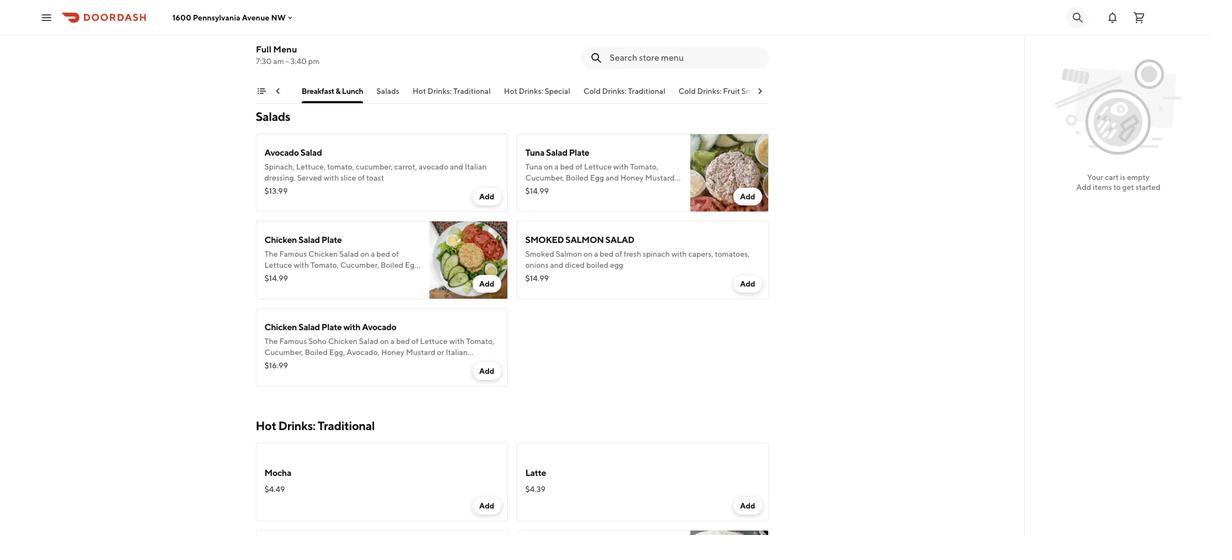Task type: locate. For each thing, give the bounding box(es) containing it.
1 horizontal spatial honey
[[381, 348, 404, 357]]

a inside chicken salad  plate the famous chicken salad on a bed of lettuce with tomato, cucumber, boiled egg with honey mustard or italian dressing
[[371, 250, 375, 259]]

2 vertical spatial cucumber,
[[264, 348, 303, 357]]

0 vertical spatial ham,
[[264, 13, 285, 23]]

nw
[[271, 13, 286, 22]]

1600 pennsylvania avenue nw
[[172, 13, 286, 22]]

1 horizontal spatial tomato,
[[609, 28, 636, 36]]

tomato, up slice
[[327, 163, 354, 171]]

1 vertical spatial the
[[264, 337, 278, 346]]

tuna salad plate image
[[690, 134, 769, 212]]

1 vertical spatial mustard
[[306, 272, 336, 281]]

0 vertical spatial hot drinks: traditional
[[412, 87, 490, 96]]

1 horizontal spatial cucumber,
[[340, 261, 379, 270]]

egg,
[[329, 348, 345, 357]]

with inside tuna salad plate tuna on a bed of lettuce with tomato, cucumber, boiled egg and honey mustard dressing
[[613, 163, 629, 171]]

toast
[[525, 50, 543, 59], [366, 174, 384, 182]]

tomato, inside tuna salad plate tuna on a bed of lettuce with tomato, cucumber, boiled egg and honey mustard dressing
[[630, 163, 658, 171]]

salads down sandwiches button
[[256, 109, 290, 124]]

and
[[304, 13, 319, 23], [441, 28, 454, 36], [549, 39, 562, 48], [545, 50, 558, 59], [450, 163, 463, 171], [606, 174, 619, 182], [550, 261, 563, 270]]

tomato, inside avocado salad spinach, lettuce, tomato, cucumber, carrot, avocado and italian dressing. served with slice of toast $13.99 add
[[327, 163, 354, 171]]

0 vertical spatial tuna
[[525, 148, 544, 158]]

notification bell image
[[1106, 11, 1119, 24]]

hot inside hot drinks: special button
[[504, 87, 517, 96]]

cold for cold drinks: fruit smoothies
[[678, 87, 695, 96]]

1 vertical spatial cucumber,
[[340, 261, 379, 270]]

2
[[637, 39, 642, 48]]

0 horizontal spatial or
[[337, 272, 344, 281]]

1 horizontal spatial ham,
[[358, 28, 376, 36]]

boiled inside chicken salad  plate the famous chicken salad on a bed of lettuce with tomato, cucumber, boiled egg with honey mustard or italian dressing
[[381, 261, 403, 270]]

italian
[[465, 163, 487, 171], [346, 272, 368, 281], [446, 348, 468, 357]]

2 horizontal spatial tomato,
[[630, 163, 658, 171]]

1 horizontal spatial traditional
[[453, 87, 490, 96]]

drinks: for hot drinks: traditional button
[[427, 87, 452, 96]]

drinks: for hot drinks: special button
[[519, 87, 543, 96]]

egg
[[610, 261, 623, 270]]

1 horizontal spatial served
[[602, 39, 625, 48]]

lettuce inside chicken salad  plate the famous chicken salad on a bed of lettuce with tomato, cucumber, boiled egg with honey mustard or italian dressing
[[264, 261, 292, 270]]

drinks: up mocha
[[278, 419, 315, 433]]

1 vertical spatial bagel
[[294, 28, 314, 36]]

0 horizontal spatial cheese
[[320, 13, 350, 23]]

2 vertical spatial tomato,
[[466, 337, 494, 346]]

2 vertical spatial mustard
[[406, 348, 435, 357]]

hot left special
[[504, 87, 517, 96]]

of inside smoked salmon salad smoked salmon on a bed of fresh spinach with capers, tomatoes, onions and diced boiled egg $14.99 add
[[615, 250, 622, 259]]

mustard inside chicken salad  plate the famous chicken salad on a bed of lettuce with tomato, cucumber, boiled egg with honey mustard or italian dressing
[[306, 272, 336, 281]]

1 the from the top
[[264, 250, 278, 259]]

0 horizontal spatial cucumber,
[[264, 348, 303, 357]]

1 horizontal spatial or
[[437, 348, 444, 357]]

1 horizontal spatial salads
[[376, 87, 399, 96]]

cart
[[1105, 173, 1119, 182]]

served inside fresh mashed avocado, tomato, onion, lemon and  chia seeds served on 2 slices of toast and scrambled eggs on the side
[[602, 39, 625, 48]]

tomato,
[[630, 163, 658, 171], [310, 261, 339, 270], [466, 337, 494, 346]]

1 vertical spatial famous
[[279, 337, 307, 346]]

$13.99
[[264, 187, 288, 196]]

of inside ham, egg and cheese bagel toasted bagel served with ham, omelet style egg and cheese of your choice. $9.99
[[484, 28, 491, 36]]

avocado
[[264, 148, 299, 158], [362, 322, 396, 333]]

egg
[[287, 13, 302, 23], [425, 28, 439, 36], [590, 174, 604, 182], [405, 261, 419, 270]]

1 vertical spatial toast
[[366, 174, 384, 182]]

hot for hot drinks: traditional button
[[412, 87, 426, 96]]

with
[[341, 28, 356, 36], [613, 163, 629, 171], [324, 174, 339, 182], [671, 250, 687, 259], [294, 261, 309, 270], [264, 272, 280, 281], [343, 322, 361, 333], [449, 337, 465, 346]]

avocado up spinach,
[[264, 148, 299, 158]]

chicken
[[264, 235, 297, 245], [308, 250, 338, 259], [264, 322, 297, 333], [328, 337, 357, 346]]

$14.99
[[525, 187, 549, 196], [264, 274, 288, 283], [525, 274, 549, 283]]

salad
[[300, 148, 322, 158], [546, 148, 567, 158], [298, 235, 320, 245], [339, 250, 359, 259], [298, 322, 320, 333], [359, 337, 378, 346]]

1 horizontal spatial bagel
[[351, 13, 374, 23]]

0 vertical spatial or
[[337, 272, 344, 281]]

pm
[[308, 57, 319, 66]]

1 horizontal spatial hot
[[412, 87, 426, 96]]

add button
[[473, 188, 501, 206], [733, 188, 762, 206], [473, 275, 501, 293], [733, 275, 762, 293], [473, 363, 501, 380], [473, 497, 501, 515], [733, 497, 762, 515]]

0 vertical spatial lettuce
[[584, 163, 612, 171]]

2 horizontal spatial cucumber,
[[525, 174, 564, 182]]

boiled inside chicken salad plate with avocado the famous soho chicken salad on a bed of lettuce with tomato, cucumber, boiled egg, avocado,  honey mustard or italian dressing
[[305, 348, 328, 357]]

honey
[[620, 174, 644, 182], [281, 272, 305, 281], [381, 348, 404, 357]]

1 vertical spatial avocado
[[362, 322, 396, 333]]

1600 pennsylvania avenue nw button
[[172, 13, 295, 22]]

add
[[1076, 183, 1091, 192], [479, 192, 494, 201], [740, 192, 755, 201], [479, 280, 494, 289], [740, 280, 755, 289], [479, 367, 494, 376], [479, 502, 494, 511], [740, 502, 755, 511]]

1 horizontal spatial cheese
[[456, 28, 483, 36]]

0 vertical spatial mustard
[[645, 174, 675, 182]]

soho
[[308, 337, 327, 346]]

2 cold from the left
[[678, 87, 695, 96]]

avocado inside avocado salad spinach, lettuce, tomato, cucumber, carrot, avocado and italian dressing. served with slice of toast $13.99 add
[[264, 148, 299, 158]]

cold drinks: fruit smoothies button
[[678, 86, 779, 103]]

fresh mashed avocado, tomato, onion, lemon and  chia seeds served on 2 slices of toast and scrambled eggs on the side
[[525, 28, 671, 59]]

served up pm
[[315, 28, 339, 36]]

ham,
[[264, 13, 285, 23], [358, 28, 376, 36]]

to
[[1114, 183, 1121, 192]]

famous
[[279, 250, 307, 259], [279, 337, 307, 346]]

cold right special
[[583, 87, 600, 96]]

salad for tomato,
[[300, 148, 322, 158]]

0 horizontal spatial tomato,
[[327, 163, 354, 171]]

2 horizontal spatial hot
[[504, 87, 517, 96]]

cucumber,
[[525, 174, 564, 182], [340, 261, 379, 270], [264, 348, 303, 357]]

bed inside tuna salad plate tuna on a bed of lettuce with tomato, cucumber, boiled egg and honey mustard dressing
[[560, 163, 574, 171]]

tomato, inside fresh mashed avocado, tomato, onion, lemon and  chia seeds served on 2 slices of toast and scrambled eggs on the side
[[609, 28, 636, 36]]

plate inside chicken salad  plate the famous chicken salad on a bed of lettuce with tomato, cucumber, boiled egg with honey mustard or italian dressing
[[321, 235, 342, 245]]

0 horizontal spatial salads
[[256, 109, 290, 124]]

drinks: right salads button
[[427, 87, 452, 96]]

toast down cucumber,
[[366, 174, 384, 182]]

0 vertical spatial tomato,
[[630, 163, 658, 171]]

7:30
[[256, 57, 271, 66]]

1 horizontal spatial cold
[[678, 87, 695, 96]]

tomato, inside chicken salad plate with avocado the famous soho chicken salad on a bed of lettuce with tomato, cucumber, boiled egg, avocado,  honey mustard or italian dressing
[[466, 337, 494, 346]]

2 vertical spatial honey
[[381, 348, 404, 357]]

a inside chicken salad plate with avocado the famous soho chicken salad on a bed of lettuce with tomato, cucumber, boiled egg, avocado,  honey mustard or italian dressing
[[390, 337, 395, 346]]

dressing
[[525, 185, 556, 193], [369, 272, 400, 281], [264, 359, 295, 368]]

0 vertical spatial boiled
[[566, 174, 588, 182]]

2 vertical spatial italian
[[446, 348, 468, 357]]

1 horizontal spatial lettuce
[[420, 337, 448, 346]]

0 horizontal spatial traditional
[[318, 419, 375, 433]]

1 vertical spatial plate
[[321, 235, 342, 245]]

bed
[[560, 163, 574, 171], [376, 250, 390, 259], [600, 250, 614, 259], [396, 337, 410, 346]]

dressing inside chicken salad plate with avocado the famous soho chicken salad on a bed of lettuce with tomato, cucumber, boiled egg, avocado,  honey mustard or italian dressing
[[264, 359, 295, 368]]

avocado up avocado,
[[362, 322, 396, 333]]

1 vertical spatial dressing
[[369, 272, 400, 281]]

1 horizontal spatial avocado
[[362, 322, 396, 333]]

seeds
[[580, 39, 600, 48]]

1 vertical spatial boiled
[[381, 261, 403, 270]]

0 horizontal spatial avocado
[[264, 148, 299, 158]]

$14.99 for tuna
[[525, 187, 549, 196]]

0 vertical spatial dressing
[[525, 185, 556, 193]]

2 horizontal spatial lettuce
[[584, 163, 612, 171]]

hot drinks: traditional
[[412, 87, 490, 96], [256, 419, 375, 433]]

2 the from the top
[[264, 337, 278, 346]]

0 vertical spatial tomato,
[[609, 28, 636, 36]]

avocado inside chicken salad plate with avocado the famous soho chicken salad on a bed of lettuce with tomato, cucumber, boiled egg, avocado,  honey mustard or italian dressing
[[362, 322, 396, 333]]

0 horizontal spatial boiled
[[305, 348, 328, 357]]

1 vertical spatial tomato,
[[327, 163, 354, 171]]

drinks: for cold drinks: traditional button
[[602, 87, 626, 96]]

your cart is empty add items to get started
[[1076, 173, 1161, 192]]

famous inside chicken salad  plate the famous chicken salad on a bed of lettuce with tomato, cucumber, boiled egg with honey mustard or italian dressing
[[279, 250, 307, 259]]

2 vertical spatial lettuce
[[420, 337, 448, 346]]

2 horizontal spatial mustard
[[645, 174, 675, 182]]

salad inside tuna salad plate tuna on a bed of lettuce with tomato, cucumber, boiled egg and honey mustard dressing
[[546, 148, 567, 158]]

lemon
[[525, 39, 547, 48]]

hot drinks: traditional button
[[412, 86, 490, 103]]

plate
[[569, 148, 589, 158], [321, 235, 342, 245], [321, 322, 342, 333]]

0 horizontal spatial served
[[315, 28, 339, 36]]

plate inside chicken salad plate with avocado the famous soho chicken salad on a bed of lettuce with tomato, cucumber, boiled egg, avocado,  honey mustard or italian dressing
[[321, 322, 342, 333]]

1 vertical spatial lettuce
[[264, 261, 292, 270]]

avocado mash toast with eggs image
[[690, 0, 769, 77]]

a inside smoked salmon salad smoked salmon on a bed of fresh spinach with capers, tomatoes, onions and diced boiled egg $14.99 add
[[594, 250, 598, 259]]

0 horizontal spatial mustard
[[306, 272, 336, 281]]

drinks:
[[427, 87, 452, 96], [519, 87, 543, 96], [602, 87, 626, 96], [697, 87, 721, 96], [278, 419, 315, 433]]

boiled
[[566, 174, 588, 182], [381, 261, 403, 270], [305, 348, 328, 357]]

avenue
[[242, 13, 269, 22]]

salads
[[376, 87, 399, 96], [256, 109, 290, 124]]

drinks: left fruit
[[697, 87, 721, 96]]

1 vertical spatial hot drinks: traditional
[[256, 419, 375, 433]]

scroll menu navigation right image
[[755, 87, 764, 96]]

1 horizontal spatial dressing
[[369, 272, 400, 281]]

2 vertical spatial plate
[[321, 322, 342, 333]]

hot drinks: special
[[504, 87, 570, 96]]

1 vertical spatial tomato,
[[310, 261, 339, 270]]

cucumber, inside chicken salad plate with avocado the famous soho chicken salad on a bed of lettuce with tomato, cucumber, boiled egg, avocado,  honey mustard or italian dressing
[[264, 348, 303, 357]]

2 horizontal spatial dressing
[[525, 185, 556, 193]]

cold down item search "search box"
[[678, 87, 695, 96]]

2 famous from the top
[[279, 337, 307, 346]]

chia
[[564, 39, 578, 48]]

1 vertical spatial tuna
[[525, 163, 542, 171]]

0 vertical spatial avocado
[[264, 148, 299, 158]]

of inside avocado salad spinach, lettuce, tomato, cucumber, carrot, avocado and italian dressing. served with slice of toast $13.99 add
[[358, 174, 365, 182]]

toast inside avocado salad spinach, lettuce, tomato, cucumber, carrot, avocado and italian dressing. served with slice of toast $13.99 add
[[366, 174, 384, 182]]

eggs
[[598, 50, 614, 59]]

1 vertical spatial honey
[[281, 272, 305, 281]]

0 horizontal spatial honey
[[281, 272, 305, 281]]

0 vertical spatial famous
[[279, 250, 307, 259]]

on
[[627, 39, 636, 48], [616, 50, 625, 59], [544, 163, 553, 171], [360, 250, 369, 259], [584, 250, 593, 259], [380, 337, 389, 346]]

served
[[315, 28, 339, 36], [602, 39, 625, 48]]

0 vertical spatial bagel
[[351, 13, 374, 23]]

tomato, up the
[[609, 28, 636, 36]]

0 horizontal spatial cold
[[583, 87, 600, 96]]

hot
[[412, 87, 426, 96], [504, 87, 517, 96], [256, 419, 276, 433]]

mustard
[[645, 174, 675, 182], [306, 272, 336, 281], [406, 348, 435, 357]]

0 horizontal spatial tomato,
[[310, 261, 339, 270]]

cappuccino image
[[690, 531, 769, 536]]

scroll menu navigation left image
[[273, 87, 282, 96]]

avocado
[[419, 163, 448, 171]]

mustard inside tuna salad plate tuna on a bed of lettuce with tomato, cucumber, boiled egg and honey mustard dressing
[[645, 174, 675, 182]]

of inside chicken salad plate with avocado the famous soho chicken salad on a bed of lettuce with tomato, cucumber, boiled egg, avocado,  honey mustard or italian dressing
[[411, 337, 419, 346]]

drinks: left special
[[519, 87, 543, 96]]

hot inside hot drinks: traditional button
[[412, 87, 426, 96]]

1 tuna from the top
[[525, 148, 544, 158]]

on inside chicken salad  plate the famous chicken salad on a bed of lettuce with tomato, cucumber, boiled egg with honey mustard or italian dressing
[[360, 250, 369, 259]]

tuna
[[525, 148, 544, 158], [525, 163, 542, 171]]

salad inside avocado salad spinach, lettuce, tomato, cucumber, carrot, avocado and italian dressing. served with slice of toast $13.99 add
[[300, 148, 322, 158]]

on inside chicken salad plate with avocado the famous soho chicken salad on a bed of lettuce with tomato, cucumber, boiled egg, avocado,  honey mustard or italian dressing
[[380, 337, 389, 346]]

boiled
[[586, 261, 608, 270]]

salmon
[[565, 235, 604, 245]]

0 vertical spatial honey
[[620, 174, 644, 182]]

add button for chicken salad plate with avocado
[[473, 363, 501, 380]]

hot right salads button
[[412, 87, 426, 96]]

0 vertical spatial plate
[[569, 148, 589, 158]]

1 cold from the left
[[583, 87, 600, 96]]

the
[[264, 250, 278, 259], [264, 337, 278, 346]]

add inside avocado salad spinach, lettuce, tomato, cucumber, carrot, avocado and italian dressing. served with slice of toast $13.99 add
[[479, 192, 494, 201]]

0 horizontal spatial hot drinks: traditional
[[256, 419, 375, 433]]

0 vertical spatial the
[[264, 250, 278, 259]]

traditional
[[453, 87, 490, 96], [628, 87, 665, 96], [318, 419, 375, 433]]

2 horizontal spatial honey
[[620, 174, 644, 182]]

smoked salmon salad smoked salmon on a bed of fresh spinach with capers, tomatoes, onions and diced boiled egg $14.99 add
[[525, 235, 755, 289]]

1 horizontal spatial tomato,
[[466, 337, 494, 346]]

or inside chicken salad  plate the famous chicken salad on a bed of lettuce with tomato, cucumber, boiled egg with honey mustard or italian dressing
[[337, 272, 344, 281]]

dressing inside chicken salad  plate the famous chicken salad on a bed of lettuce with tomato, cucumber, boiled egg with honey mustard or italian dressing
[[369, 272, 400, 281]]

am
[[273, 57, 284, 66]]

served up eggs
[[602, 39, 625, 48]]

2 vertical spatial boiled
[[305, 348, 328, 357]]

1 famous from the top
[[279, 250, 307, 259]]

chicken salad  plate the famous chicken salad on a bed of lettuce with tomato, cucumber, boiled egg with honey mustard or italian dressing
[[264, 235, 419, 281]]

0 horizontal spatial toast
[[366, 174, 384, 182]]

1 horizontal spatial hot drinks: traditional
[[412, 87, 490, 96]]

avocado salad spinach, lettuce, tomato, cucumber, carrot, avocado and italian dressing. served with slice of toast $13.99 add
[[264, 148, 494, 201]]

2 vertical spatial dressing
[[264, 359, 295, 368]]

smoked
[[525, 250, 554, 259]]

1 vertical spatial salads
[[256, 109, 290, 124]]

cold
[[583, 87, 600, 96], [678, 87, 695, 96]]

bagel
[[351, 13, 374, 23], [294, 28, 314, 36]]

add button for latte
[[733, 497, 762, 515]]

0 vertical spatial toast
[[525, 50, 543, 59]]

on inside smoked salmon salad smoked salmon on a bed of fresh spinach with capers, tomatoes, onions and diced boiled egg $14.99 add
[[584, 250, 593, 259]]

2 tuna from the top
[[525, 163, 542, 171]]

ham, up "toasted"
[[264, 13, 285, 23]]

0 vertical spatial served
[[315, 28, 339, 36]]

0 horizontal spatial dressing
[[264, 359, 295, 368]]

1 vertical spatial served
[[602, 39, 625, 48]]

on inside tuna salad plate tuna on a bed of lettuce with tomato, cucumber, boiled egg and honey mustard dressing
[[544, 163, 553, 171]]

hot up mocha
[[256, 419, 276, 433]]

full menu 7:30 am - 3:40 pm
[[256, 44, 319, 66]]

slices
[[643, 39, 662, 48]]

toast down lemon
[[525, 50, 543, 59]]

ham, left 'omelet'
[[358, 28, 376, 36]]

2 horizontal spatial boiled
[[566, 174, 588, 182]]

honey inside chicken salad plate with avocado the famous soho chicken salad on a bed of lettuce with tomato, cucumber, boiled egg, avocado,  honey mustard or italian dressing
[[381, 348, 404, 357]]

2 horizontal spatial traditional
[[628, 87, 665, 96]]

1 horizontal spatial boiled
[[381, 261, 403, 270]]

drinks: down eggs
[[602, 87, 626, 96]]

0 vertical spatial italian
[[465, 163, 487, 171]]

0 vertical spatial cucumber,
[[525, 174, 564, 182]]

1 vertical spatial italian
[[346, 272, 368, 281]]

onion,
[[638, 28, 659, 36]]

dressing.
[[264, 174, 296, 182]]

1 horizontal spatial mustard
[[406, 348, 435, 357]]

salads right lunch
[[376, 87, 399, 96]]

1 horizontal spatial toast
[[525, 50, 543, 59]]

chicken salad  plate image
[[429, 221, 508, 300]]

plate inside tuna salad plate tuna on a bed of lettuce with tomato, cucumber, boiled egg and honey mustard dressing
[[569, 148, 589, 158]]

cheese
[[320, 13, 350, 23], [456, 28, 483, 36]]

and inside avocado salad spinach, lettuce, tomato, cucumber, carrot, avocado and italian dressing. served with slice of toast $13.99 add
[[450, 163, 463, 171]]

with inside ham, egg and cheese bagel toasted bagel served with ham, omelet style egg and cheese of your choice. $9.99
[[341, 28, 356, 36]]

bed inside chicken salad plate with avocado the famous soho chicken salad on a bed of lettuce with tomato, cucumber, boiled egg, avocado,  honey mustard or italian dressing
[[396, 337, 410, 346]]



Task type: describe. For each thing, give the bounding box(es) containing it.
1 vertical spatial cheese
[[456, 28, 483, 36]]

choice.
[[282, 39, 307, 48]]

toasted
[[264, 28, 292, 36]]

cold drinks: traditional
[[583, 87, 665, 96]]

your
[[264, 39, 280, 48]]

&
[[335, 87, 340, 96]]

bed inside chicken salad  plate the famous chicken salad on a bed of lettuce with tomato, cucumber, boiled egg with honey mustard or italian dressing
[[376, 250, 390, 259]]

add button for avocado salad
[[473, 188, 501, 206]]

$14.99 inside smoked salmon salad smoked salmon on a bed of fresh spinach with capers, tomatoes, onions and diced boiled egg $14.99 add
[[525, 274, 549, 283]]

cucumber, inside tuna salad plate tuna on a bed of lettuce with tomato, cucumber, boiled egg and honey mustard dressing
[[525, 174, 564, 182]]

tomatoes,
[[715, 250, 750, 259]]

1600
[[172, 13, 191, 22]]

a inside tuna salad plate tuna on a bed of lettuce with tomato, cucumber, boiled egg and honey mustard dressing
[[555, 163, 559, 171]]

side
[[640, 50, 654, 59]]

diced
[[565, 261, 585, 270]]

cold for cold drinks: traditional
[[583, 87, 600, 96]]

sandwiches button
[[246, 86, 288, 103]]

plate for on
[[569, 148, 589, 158]]

$9.99
[[264, 52, 285, 61]]

dressing inside tuna salad plate tuna on a bed of lettuce with tomato, cucumber, boiled egg and honey mustard dressing
[[525, 185, 556, 193]]

lunch
[[342, 87, 363, 96]]

salad for famous
[[298, 235, 320, 245]]

tuna salad plate tuna on a bed of lettuce with tomato, cucumber, boiled egg and honey mustard dressing
[[525, 148, 675, 193]]

ham, egg and cheese bagel toasted bagel served with ham, omelet style egg and cheese of your choice. $9.99
[[264, 13, 491, 61]]

of inside fresh mashed avocado, tomato, onion, lemon and  chia seeds served on 2 slices of toast and scrambled eggs on the side
[[664, 39, 671, 48]]

served inside ham, egg and cheese bagel toasted bagel served with ham, omelet style egg and cheese of your choice. $9.99
[[315, 28, 339, 36]]

traditional for cold drinks: traditional button
[[628, 87, 665, 96]]

fresh
[[525, 28, 545, 36]]

add inside your cart is empty add items to get started
[[1076, 183, 1091, 192]]

empty
[[1127, 173, 1150, 182]]

is
[[1120, 173, 1126, 182]]

honey inside chicken salad  plate the famous chicken salad on a bed of lettuce with tomato, cucumber, boiled egg with honey mustard or italian dressing
[[281, 272, 305, 281]]

-
[[285, 57, 289, 66]]

the
[[626, 50, 638, 59]]

famous inside chicken salad plate with avocado the famous soho chicken salad on a bed of lettuce with tomato, cucumber, boiled egg, avocado,  honey mustard or italian dressing
[[279, 337, 307, 346]]

smoked
[[525, 235, 564, 245]]

special
[[544, 87, 570, 96]]

or inside chicken salad plate with avocado the famous soho chicken salad on a bed of lettuce with tomato, cucumber, boiled egg, avocado,  honey mustard or italian dressing
[[437, 348, 444, 357]]

lettuce,
[[296, 163, 326, 171]]

with inside avocado salad spinach, lettuce, tomato, cucumber, carrot, avocado and italian dressing. served with slice of toast $13.99 add
[[324, 174, 339, 182]]

and inside tuna salad plate tuna on a bed of lettuce with tomato, cucumber, boiled egg and honey mustard dressing
[[606, 174, 619, 182]]

open menu image
[[40, 11, 53, 24]]

scrambled
[[559, 50, 596, 59]]

started
[[1136, 183, 1161, 192]]

pennsylvania
[[193, 13, 240, 22]]

fruit
[[723, 87, 740, 96]]

chicken salad plate with avocado the famous soho chicken salad on a bed of lettuce with tomato, cucumber, boiled egg, avocado,  honey mustard or italian dressing
[[264, 322, 494, 368]]

add inside smoked salmon salad smoked salmon on a bed of fresh spinach with capers, tomatoes, onions and diced boiled egg $14.99 add
[[740, 280, 755, 289]]

tomato, inside chicken salad  plate the famous chicken salad on a bed of lettuce with tomato, cucumber, boiled egg with honey mustard or italian dressing
[[310, 261, 339, 270]]

plate for famous
[[321, 235, 342, 245]]

your
[[1087, 173, 1103, 182]]

and inside smoked salmon salad smoked salmon on a bed of fresh spinach with capers, tomatoes, onions and diced boiled egg $14.99 add
[[550, 261, 563, 270]]

omelet
[[378, 28, 405, 36]]

3:40
[[290, 57, 306, 66]]

1 vertical spatial ham,
[[358, 28, 376, 36]]

avocado,
[[347, 348, 380, 357]]

slice
[[340, 174, 356, 182]]

add button for mocha
[[473, 497, 501, 515]]

egg inside chicken salad  plate the famous chicken salad on a bed of lettuce with tomato, cucumber, boiled egg with honey mustard or italian dressing
[[405, 261, 419, 270]]

fresh
[[624, 250, 641, 259]]

plate for avocado
[[321, 322, 342, 333]]

smoothies
[[741, 87, 779, 96]]

$16.99
[[264, 361, 288, 370]]

of inside chicken salad  plate the famous chicken salad on a bed of lettuce with tomato, cucumber, boiled egg with honey mustard or italian dressing
[[392, 250, 399, 259]]

menu
[[273, 44, 297, 55]]

capers,
[[688, 250, 713, 259]]

bed inside smoked salmon salad smoked salmon on a bed of fresh spinach with capers, tomatoes, onions and diced boiled egg $14.99 add
[[600, 250, 614, 259]]

avocado,
[[576, 28, 608, 36]]

items
[[1093, 183, 1112, 192]]

$4.49
[[264, 485, 285, 494]]

with inside smoked salmon salad smoked salmon on a bed of fresh spinach with capers, tomatoes, onions and diced boiled egg $14.99 add
[[671, 250, 687, 259]]

$14.99 for chicken
[[264, 274, 288, 283]]

drinks: for cold drinks: fruit smoothies button on the right top of page
[[697, 87, 721, 96]]

salad for avocado
[[298, 322, 320, 333]]

traditional for hot drinks: traditional button
[[453, 87, 490, 96]]

0 horizontal spatial bagel
[[294, 28, 314, 36]]

cucumber,
[[356, 163, 393, 171]]

0 horizontal spatial ham,
[[264, 13, 285, 23]]

full
[[256, 44, 271, 55]]

cold drinks: fruit smoothies
[[678, 87, 779, 96]]

onions
[[525, 261, 549, 270]]

hot for hot drinks: special button
[[504, 87, 517, 96]]

breakfast
[[301, 87, 334, 96]]

carrot,
[[394, 163, 417, 171]]

style
[[406, 28, 424, 36]]

0 vertical spatial cheese
[[320, 13, 350, 23]]

the inside chicken salad plate with avocado the famous soho chicken salad on a bed of lettuce with tomato, cucumber, boiled egg, avocado,  honey mustard or italian dressing
[[264, 337, 278, 346]]

boiled inside tuna salad plate tuna on a bed of lettuce with tomato, cucumber, boiled egg and honey mustard dressing
[[566, 174, 588, 182]]

salads button
[[376, 86, 399, 103]]

mustard inside chicken salad plate with avocado the famous soho chicken salad on a bed of lettuce with tomato, cucumber, boiled egg, avocado,  honey mustard or italian dressing
[[406, 348, 435, 357]]

cucumber, inside chicken salad  plate the famous chicken salad on a bed of lettuce with tomato, cucumber, boiled egg with honey mustard or italian dressing
[[340, 261, 379, 270]]

of inside tuna salad plate tuna on a bed of lettuce with tomato, cucumber, boiled egg and honey mustard dressing
[[575, 163, 583, 171]]

hot drinks: special button
[[504, 86, 570, 103]]

0 horizontal spatial hot
[[256, 419, 276, 433]]

sandwiches
[[246, 87, 288, 96]]

egg inside tuna salad plate tuna on a bed of lettuce with tomato, cucumber, boiled egg and honey mustard dressing
[[590, 174, 604, 182]]

mashed
[[547, 28, 574, 36]]

salmon
[[556, 250, 582, 259]]

salad for on
[[546, 148, 567, 158]]

mocha
[[264, 468, 291, 479]]

show menu categories image
[[257, 87, 266, 96]]

honey inside tuna salad plate tuna on a bed of lettuce with tomato, cucumber, boiled egg and honey mustard dressing
[[620, 174, 644, 182]]

lettuce inside tuna salad plate tuna on a bed of lettuce with tomato, cucumber, boiled egg and honey mustard dressing
[[584, 163, 612, 171]]

italian inside chicken salad plate with avocado the famous soho chicken salad on a bed of lettuce with tomato, cucumber, boiled egg, avocado,  honey mustard or italian dressing
[[446, 348, 468, 357]]

add button for smoked salmon salad
[[733, 275, 762, 293]]

salad
[[605, 235, 634, 245]]

breakfast & lunch
[[301, 87, 363, 96]]

the inside chicken salad  plate the famous chicken salad on a bed of lettuce with tomato, cucumber, boiled egg with honey mustard or italian dressing
[[264, 250, 278, 259]]

cold drinks: traditional button
[[583, 86, 665, 103]]

0 vertical spatial salads
[[376, 87, 399, 96]]

get
[[1122, 183, 1134, 192]]

latte
[[525, 468, 546, 479]]

0 items, open order cart image
[[1133, 11, 1146, 24]]

$4.39
[[525, 485, 546, 494]]

lettuce inside chicken salad plate with avocado the famous soho chicken salad on a bed of lettuce with tomato, cucumber, boiled egg, avocado,  honey mustard or italian dressing
[[420, 337, 448, 346]]

Item Search search field
[[609, 52, 760, 64]]

italian inside avocado salad spinach, lettuce, tomato, cucumber, carrot, avocado and italian dressing. served with slice of toast $13.99 add
[[465, 163, 487, 171]]

spinach
[[643, 250, 670, 259]]

served
[[297, 174, 322, 182]]

toast inside fresh mashed avocado, tomato, onion, lemon and  chia seeds served on 2 slices of toast and scrambled eggs on the side
[[525, 50, 543, 59]]

spinach,
[[264, 163, 295, 171]]

italian inside chicken salad  plate the famous chicken salad on a bed of lettuce with tomato, cucumber, boiled egg with honey mustard or italian dressing
[[346, 272, 368, 281]]



Task type: vqa. For each thing, say whether or not it's contained in the screenshot.
matcha.
no



